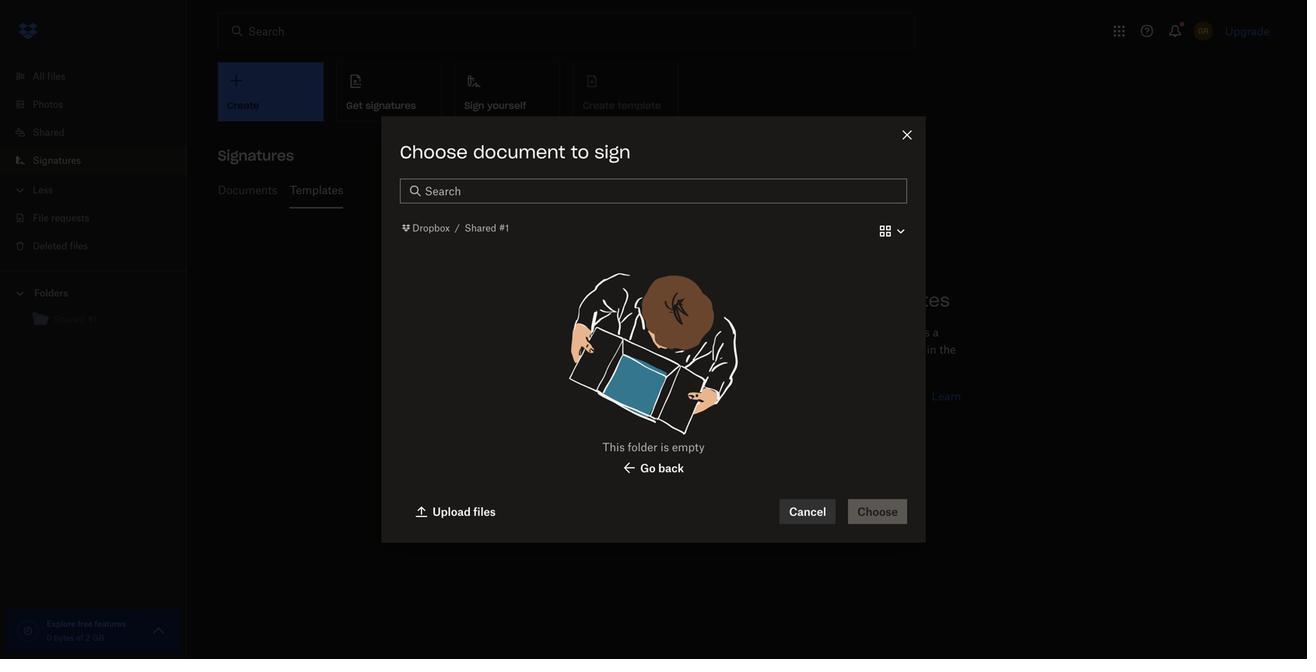 Task type: locate. For each thing, give the bounding box(es) containing it.
in
[[927, 343, 937, 356]]

dropbox down format a document once, then save it as a template so you can get it signed again in the future.
[[824, 389, 868, 403]]

files right deleted
[[70, 240, 88, 252]]

1 horizontal spatial a
[[933, 326, 939, 339]]

dropbox link
[[400, 220, 450, 236]]

documents
[[218, 183, 277, 196]]

0 vertical spatial templates
[[860, 289, 950, 311]]

dropbox
[[412, 222, 450, 234], [824, 389, 868, 403]]

folders button
[[0, 281, 187, 304]]

document
[[473, 141, 566, 163], [771, 326, 823, 339]]

with for time
[[816, 289, 854, 311]]

1 vertical spatial shared
[[465, 222, 497, 234]]

back
[[658, 461, 684, 475]]

2 a from the left
[[933, 326, 939, 339]]

deleted files link
[[12, 232, 187, 260]]

1 vertical spatial with
[[798, 389, 821, 403]]

sign yourself button
[[454, 62, 560, 121]]

it right get
[[848, 343, 855, 356]]

0 horizontal spatial signatures
[[33, 154, 81, 166]]

0 horizontal spatial templates
[[744, 389, 796, 403]]

get templates with dropbox essentials.
[[722, 389, 926, 403]]

upload
[[433, 505, 471, 518]]

once,
[[826, 326, 853, 339]]

can
[[807, 343, 826, 356]]

files for deleted files
[[70, 240, 88, 252]]

dropbox left the /
[[412, 222, 450, 234]]

signatures inside list item
[[33, 154, 81, 166]]

0 vertical spatial with
[[816, 289, 854, 311]]

signatures up the "less"
[[33, 154, 81, 166]]

1 horizontal spatial it
[[908, 326, 915, 339]]

0 horizontal spatial files
[[47, 70, 65, 82]]

document down yourself
[[473, 141, 566, 163]]

folders
[[34, 287, 68, 299]]

upload files
[[433, 505, 496, 518]]

format a document once, then save it as a template so you can get it signed again in the future.
[[722, 326, 956, 373]]

0 horizontal spatial it
[[848, 343, 855, 356]]

folder
[[628, 440, 658, 454]]

all files link
[[12, 62, 187, 90]]

bytes
[[54, 633, 74, 643]]

shared
[[33, 126, 65, 138], [465, 222, 497, 234]]

photos
[[33, 98, 63, 110]]

a right format
[[762, 326, 768, 339]]

1 horizontal spatial shared
[[465, 222, 497, 234]]

learn
[[932, 389, 961, 403]]

document inside format a document once, then save it as a template so you can get it signed again in the future.
[[771, 326, 823, 339]]

with
[[816, 289, 854, 311], [798, 389, 821, 403]]

choose document to sign
[[400, 141, 631, 163]]

essentials.
[[871, 389, 926, 403]]

#1
[[499, 222, 509, 234]]

tab list
[[218, 171, 1264, 209]]

it
[[908, 326, 915, 339], [848, 343, 855, 356]]

signatures
[[218, 147, 294, 165], [33, 154, 81, 166]]

0 vertical spatial it
[[908, 326, 915, 339]]

1 vertical spatial dropbox
[[824, 389, 868, 403]]

/ shared #1
[[455, 222, 509, 234]]

files for all files
[[47, 70, 65, 82]]

so
[[771, 343, 783, 356]]

of
[[76, 633, 83, 643]]

0 vertical spatial shared
[[33, 126, 65, 138]]

1 vertical spatial get
[[722, 389, 741, 403]]

then
[[856, 326, 880, 339]]

0 vertical spatial get
[[346, 99, 363, 112]]

files right all
[[47, 70, 65, 82]]

get
[[829, 343, 845, 356]]

choose document to sign dialog
[[381, 116, 926, 543]]

1 vertical spatial files
[[70, 240, 88, 252]]

2 vertical spatial files
[[473, 505, 496, 518]]

templates up more
[[744, 389, 796, 403]]

get for get templates with dropbox essentials.
[[722, 389, 741, 403]]

is
[[661, 440, 669, 454]]

1 horizontal spatial templates
[[860, 289, 950, 311]]

a
[[762, 326, 768, 339], [933, 326, 939, 339]]

0 vertical spatial files
[[47, 70, 65, 82]]

files right upload
[[473, 505, 496, 518]]

list containing all files
[[0, 53, 187, 271]]

0 horizontal spatial a
[[762, 326, 768, 339]]

0 horizontal spatial document
[[473, 141, 566, 163]]

0 vertical spatial dropbox
[[412, 222, 450, 234]]

go
[[640, 461, 656, 475]]

upgrade
[[1225, 25, 1270, 38]]

0 vertical spatial document
[[473, 141, 566, 163]]

file
[[33, 212, 49, 224]]

shared right the /
[[465, 222, 497, 234]]

list
[[0, 53, 187, 271]]

go back button
[[601, 456, 706, 481]]

1 horizontal spatial get
[[722, 389, 741, 403]]

files
[[47, 70, 65, 82], [70, 240, 88, 252], [473, 505, 496, 518]]

2 horizontal spatial files
[[473, 505, 496, 518]]

document up you
[[771, 326, 823, 339]]

gb
[[92, 633, 104, 643]]

go back
[[640, 461, 684, 475]]

with up once,
[[816, 289, 854, 311]]

more
[[722, 407, 749, 420]]

0 horizontal spatial get
[[346, 99, 363, 112]]

get inside button
[[346, 99, 363, 112]]

get
[[346, 99, 363, 112], [722, 389, 741, 403]]

empty
[[672, 440, 705, 454]]

get left signatures
[[346, 99, 363, 112]]

it left as
[[908, 326, 915, 339]]

signatures list item
[[0, 146, 187, 174]]

get signatures button
[[336, 62, 442, 121]]

with for templates
[[798, 389, 821, 403]]

yourself
[[487, 99, 526, 112]]

get up more
[[722, 389, 741, 403]]

templates
[[860, 289, 950, 311], [744, 389, 796, 403]]

dropbox image
[[12, 16, 44, 47]]

1 horizontal spatial files
[[70, 240, 88, 252]]

templates up save
[[860, 289, 950, 311]]

cancel
[[789, 505, 826, 518]]

with down the can at the right of the page
[[798, 389, 821, 403]]

files inside "link"
[[47, 70, 65, 82]]

1 horizontal spatial document
[[771, 326, 823, 339]]

a right as
[[933, 326, 939, 339]]

the
[[940, 343, 956, 356]]

shared down photos
[[33, 126, 65, 138]]

signatures up documents tab
[[218, 147, 294, 165]]

0 horizontal spatial shared
[[33, 126, 65, 138]]

1 vertical spatial document
[[771, 326, 823, 339]]

format
[[722, 326, 759, 339]]

template
[[722, 343, 768, 356]]

learn more
[[722, 389, 961, 420]]

files inside button
[[473, 505, 496, 518]]

0 horizontal spatial dropbox
[[412, 222, 450, 234]]



Task type: vqa. For each thing, say whether or not it's contained in the screenshot.
15 button at the right top of page
no



Task type: describe. For each thing, give the bounding box(es) containing it.
2
[[85, 633, 90, 643]]

files for upload files
[[473, 505, 496, 518]]

get signatures
[[346, 99, 416, 112]]

1 vertical spatial templates
[[744, 389, 796, 403]]

to
[[571, 141, 589, 163]]

documents tab
[[218, 171, 277, 209]]

1 a from the left
[[762, 326, 768, 339]]

shared #1 link
[[465, 220, 509, 236]]

explore free features 0 bytes of 2 gb
[[47, 619, 126, 643]]

choose
[[400, 141, 468, 163]]

you
[[786, 343, 804, 356]]

1 horizontal spatial dropbox
[[824, 389, 868, 403]]

sign
[[465, 99, 484, 112]]

save time with templates
[[722, 289, 950, 311]]

future.
[[722, 360, 756, 373]]

signatures
[[366, 99, 416, 112]]

free
[[78, 619, 93, 629]]

this
[[603, 440, 625, 454]]

file requests
[[33, 212, 89, 224]]

requests
[[51, 212, 89, 224]]

less image
[[12, 182, 28, 198]]

save
[[722, 289, 765, 311]]

features
[[94, 619, 126, 629]]

shared inside list
[[33, 126, 65, 138]]

time
[[770, 289, 811, 311]]

shared inside "choose document to sign" dialog
[[465, 222, 497, 234]]

deleted
[[33, 240, 67, 252]]

cancel button
[[780, 499, 836, 524]]

upload files button
[[406, 499, 505, 524]]

tab list containing documents
[[218, 171, 1264, 209]]

all files
[[33, 70, 65, 82]]

save
[[883, 326, 905, 339]]

file requests link
[[12, 204, 187, 232]]

Search text field
[[425, 182, 898, 200]]

templates
[[290, 183, 343, 196]]

/
[[455, 222, 460, 234]]

dropbox inside dropbox 'link'
[[412, 222, 450, 234]]

document inside dialog
[[473, 141, 566, 163]]

less
[[33, 184, 53, 196]]

deleted files
[[33, 240, 88, 252]]

sign
[[595, 141, 631, 163]]

0
[[47, 633, 52, 643]]

explore
[[47, 619, 76, 629]]

quota usage element
[[16, 619, 40, 644]]

as
[[918, 326, 930, 339]]

signed
[[858, 343, 893, 356]]

again
[[896, 343, 924, 356]]

signatures link
[[12, 146, 187, 174]]

templates tab
[[290, 171, 343, 209]]

sign yourself
[[465, 99, 526, 112]]

get for get signatures
[[346, 99, 363, 112]]

this folder is empty
[[603, 440, 705, 454]]

shared link
[[12, 118, 187, 146]]

1 vertical spatial it
[[848, 343, 855, 356]]

all
[[33, 70, 45, 82]]

upgrade link
[[1225, 25, 1270, 38]]

1 horizontal spatial signatures
[[218, 147, 294, 165]]

photos link
[[12, 90, 187, 118]]

learn more link
[[722, 389, 961, 420]]



